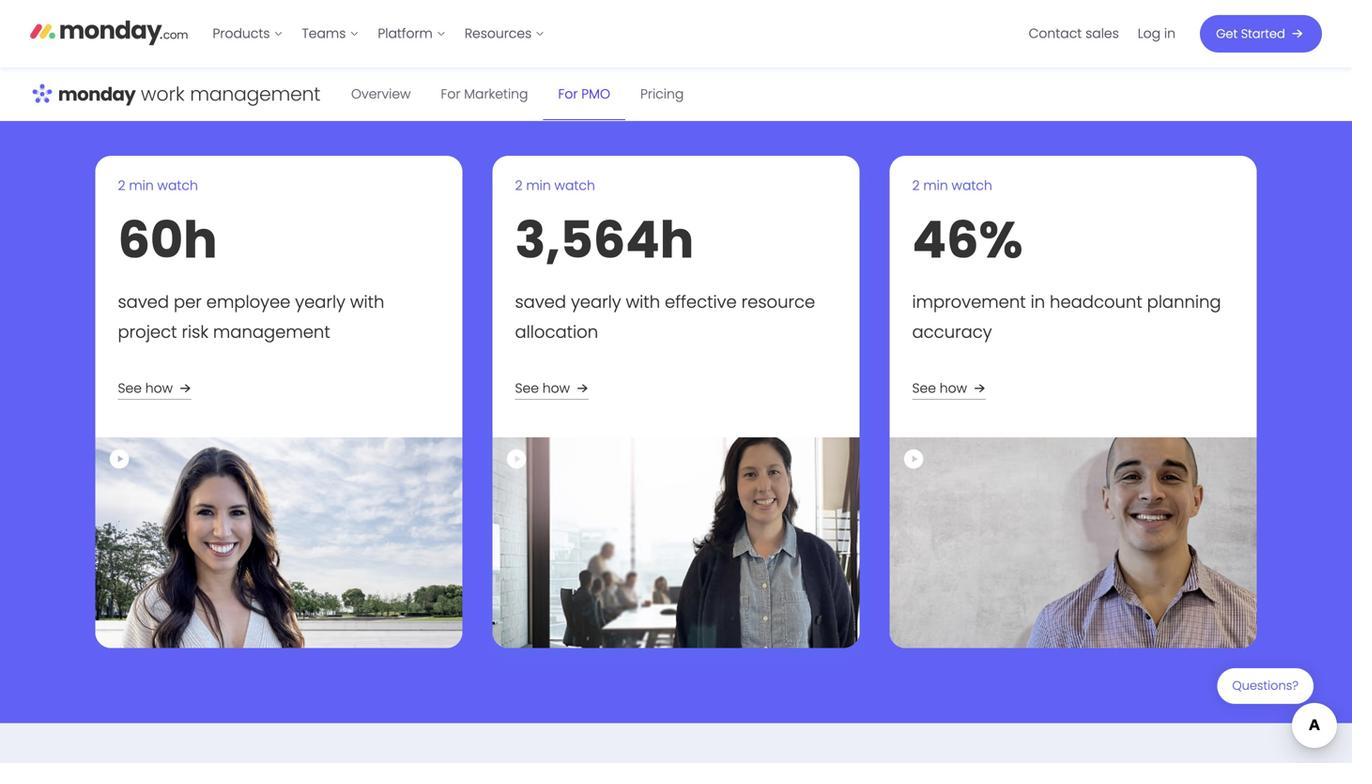 Task type: vqa. For each thing, say whether or not it's contained in the screenshot.
the within Sales CRM Streamline the sales cycle, from lead to close.
no



Task type: describe. For each thing, give the bounding box(es) containing it.
see for 60h
[[118, 380, 142, 398]]

monday.com logo image
[[30, 12, 188, 52]]

see how for 46%
[[913, 380, 968, 398]]

main element
[[203, 0, 1323, 68]]

with inside saved yearly with effective resource allocation
[[626, 291, 661, 314]]

contact sales link
[[1020, 19, 1129, 49]]

with inside 'saved per employee yearly with project risk management'
[[350, 291, 385, 314]]

headcount
[[1050, 291, 1143, 314]]

pricing
[[641, 85, 684, 103]]

questions? button
[[1217, 668, 1315, 719]]

46%
[[913, 205, 1024, 276]]

min for 3,564h
[[526, 177, 551, 195]]

see how for 60h
[[118, 380, 173, 398]]

resources
[[465, 24, 532, 43]]

employee
[[206, 291, 291, 314]]

allocation
[[515, 321, 599, 345]]

products
[[213, 24, 270, 43]]

for marketing
[[441, 85, 528, 103]]

for pmo
[[559, 85, 611, 103]]

how for 60h
[[145, 380, 173, 398]]

2 min watch for 3,564h
[[515, 177, 596, 195]]

2 min watch for 60h
[[118, 177, 198, 195]]

2 for 46%
[[913, 177, 920, 195]]

platform
[[378, 24, 433, 43]]

improvement in headcount planning accuracy
[[913, 291, 1222, 345]]

how for 3,564h
[[543, 380, 570, 398]]

effective
[[665, 291, 737, 314]]

management
[[213, 321, 330, 345]]

how for 46%
[[940, 380, 968, 398]]

monday.com work management image
[[30, 69, 321, 121]]

saved for 3,564h
[[515, 291, 567, 314]]

for marketing link
[[426, 69, 544, 120]]

contact sales
[[1029, 24, 1120, 43]]

2 min watch for 46%
[[913, 177, 993, 195]]

2 for 60h
[[118, 177, 125, 195]]

pmo
[[582, 85, 611, 103]]

list containing 60h
[[16, 141, 1337, 664]]



Task type: locate. For each thing, give the bounding box(es) containing it.
0 horizontal spatial 2 min watch
[[118, 177, 198, 195]]

get started button
[[1201, 15, 1323, 53]]

overview
[[351, 85, 411, 103]]

in right "log"
[[1165, 24, 1176, 43]]

1 for from the left
[[441, 85, 461, 103]]

1 see from the left
[[118, 380, 142, 398]]

saved up 'project'
[[118, 291, 169, 314]]

0 horizontal spatial in
[[1031, 291, 1046, 314]]

1 horizontal spatial yearly
[[571, 291, 622, 314]]

see how link down allocation
[[515, 378, 593, 400]]

2 min watch
[[118, 177, 198, 195], [515, 177, 596, 195], [913, 177, 993, 195]]

1 watch from the left
[[157, 177, 198, 195]]

see down accuracy
[[913, 380, 937, 398]]

platform link
[[369, 19, 456, 49]]

1 horizontal spatial see
[[515, 380, 539, 398]]

for left pmo
[[559, 85, 578, 103]]

how down 'project'
[[145, 380, 173, 398]]

2 horizontal spatial watch
[[952, 177, 993, 195]]

1 horizontal spatial 2
[[515, 177, 523, 195]]

for left marketing
[[441, 85, 461, 103]]

products link
[[203, 19, 293, 49]]

0 vertical spatial in
[[1165, 24, 1176, 43]]

see how link for 46%
[[913, 378, 990, 400]]

2 see from the left
[[515, 380, 539, 398]]

in for improvement
[[1031, 291, 1046, 314]]

1 horizontal spatial how
[[543, 380, 570, 398]]

0 horizontal spatial 2
[[118, 177, 125, 195]]

questions?
[[1233, 678, 1299, 695]]

2 saved from the left
[[515, 291, 567, 314]]

0 horizontal spatial see how link
[[118, 378, 195, 400]]

resource
[[742, 291, 816, 314]]

see how down 'project'
[[118, 380, 173, 398]]

2 min watch up 46% at the top of the page
[[913, 177, 993, 195]]

for pmo link
[[544, 69, 626, 120]]

started
[[1242, 25, 1286, 42]]

3 see how from the left
[[913, 380, 968, 398]]

in for log
[[1165, 24, 1176, 43]]

60h
[[118, 205, 218, 276]]

1 yearly from the left
[[295, 291, 346, 314]]

2 min from the left
[[526, 177, 551, 195]]

2 how from the left
[[543, 380, 570, 398]]

list containing contact sales
[[1020, 0, 1186, 68]]

yearly up "management"
[[295, 291, 346, 314]]

1 horizontal spatial watch
[[555, 177, 596, 195]]

2 horizontal spatial 2
[[913, 177, 920, 195]]

1 horizontal spatial 2 min watch
[[515, 177, 596, 195]]

yearly up allocation
[[571, 291, 622, 314]]

project
[[118, 321, 177, 345]]

list
[[203, 0, 555, 68], [1020, 0, 1186, 68], [16, 141, 1337, 664]]

3,564h
[[515, 205, 694, 276]]

saved yearly with effective resource allocation
[[515, 291, 816, 345]]

watch for 3,564h
[[555, 177, 596, 195]]

saved for 60h
[[118, 291, 169, 314]]

see down allocation
[[515, 380, 539, 398]]

2 2 from the left
[[515, 177, 523, 195]]

3 watch from the left
[[952, 177, 993, 195]]

2 horizontal spatial see how link
[[913, 378, 990, 400]]

see how for 3,564h
[[515, 380, 570, 398]]

1 image
[[95, 438, 463, 649]]

saved per employee yearly with project risk management
[[118, 291, 385, 345]]

sales
[[1086, 24, 1120, 43]]

accuracy
[[913, 321, 993, 345]]

2 min watch up the 60h
[[118, 177, 198, 195]]

2 horizontal spatial min
[[924, 177, 949, 195]]

watch up 3,564h
[[555, 177, 596, 195]]

1 saved from the left
[[118, 291, 169, 314]]

risk
[[182, 321, 209, 345]]

see how
[[118, 380, 173, 398], [515, 380, 570, 398], [913, 380, 968, 398]]

see
[[118, 380, 142, 398], [515, 380, 539, 398], [913, 380, 937, 398]]

see how link down 'project'
[[118, 378, 195, 400]]

for for for pmo
[[559, 85, 578, 103]]

see how link for 3,564h
[[515, 378, 593, 400]]

2 see how from the left
[[515, 380, 570, 398]]

2 for from the left
[[559, 85, 578, 103]]

2 horizontal spatial how
[[940, 380, 968, 398]]

get started
[[1217, 25, 1286, 42]]

how
[[145, 380, 173, 398], [543, 380, 570, 398], [940, 380, 968, 398]]

3 min from the left
[[924, 177, 949, 195]]

1 see how link from the left
[[118, 378, 195, 400]]

with
[[350, 291, 385, 314], [626, 291, 661, 314]]

see how link
[[118, 378, 195, 400], [515, 378, 593, 400], [913, 378, 990, 400]]

get
[[1217, 25, 1238, 42]]

3 see from the left
[[913, 380, 937, 398]]

see for 46%
[[913, 380, 937, 398]]

1 how from the left
[[145, 380, 173, 398]]

for inside for marketing link
[[441, 85, 461, 103]]

watch
[[157, 177, 198, 195], [555, 177, 596, 195], [952, 177, 993, 195]]

watch for 60h
[[157, 177, 198, 195]]

1 min from the left
[[129, 177, 154, 195]]

min for 46%
[[924, 177, 949, 195]]

min for 60h
[[129, 177, 154, 195]]

see how link down accuracy
[[913, 378, 990, 400]]

pricing link
[[626, 69, 699, 120]]

contact
[[1029, 24, 1083, 43]]

yearly inside saved yearly with effective resource allocation
[[571, 291, 622, 314]]

2 horizontal spatial 2 min watch
[[913, 177, 993, 195]]

watch for 46%
[[952, 177, 993, 195]]

how down accuracy
[[940, 380, 968, 398]]

see how down allocation
[[515, 380, 570, 398]]

0 horizontal spatial for
[[441, 85, 461, 103]]

3 2 from the left
[[913, 177, 920, 195]]

0 horizontal spatial saved
[[118, 291, 169, 314]]

1 horizontal spatial see how link
[[515, 378, 593, 400]]

1 2 from the left
[[118, 177, 125, 195]]

2 image
[[890, 438, 1258, 649]]

log in link
[[1129, 19, 1186, 49]]

saved
[[118, 291, 169, 314], [515, 291, 567, 314]]

3 image
[[493, 438, 860, 649]]

1 horizontal spatial min
[[526, 177, 551, 195]]

0 horizontal spatial see how
[[118, 380, 173, 398]]

how down allocation
[[543, 380, 570, 398]]

1 horizontal spatial see how
[[515, 380, 570, 398]]

see for 3,564h
[[515, 380, 539, 398]]

in left headcount
[[1031, 291, 1046, 314]]

2 yearly from the left
[[571, 291, 622, 314]]

yearly
[[295, 291, 346, 314], [571, 291, 622, 314]]

0 horizontal spatial with
[[350, 291, 385, 314]]

1 vertical spatial in
[[1031, 291, 1046, 314]]

0 horizontal spatial min
[[129, 177, 154, 195]]

0 horizontal spatial yearly
[[295, 291, 346, 314]]

0 horizontal spatial how
[[145, 380, 173, 398]]

for inside for pmo link
[[559, 85, 578, 103]]

see how down accuracy
[[913, 380, 968, 398]]

teams link
[[293, 19, 369, 49]]

min
[[129, 177, 154, 195], [526, 177, 551, 195], [924, 177, 949, 195]]

improvement
[[913, 291, 1027, 314]]

log
[[1139, 24, 1161, 43]]

planning
[[1148, 291, 1222, 314]]

3 2 min watch from the left
[[913, 177, 993, 195]]

2
[[118, 177, 125, 195], [515, 177, 523, 195], [913, 177, 920, 195]]

2 with from the left
[[626, 291, 661, 314]]

in inside improvement in headcount planning accuracy
[[1031, 291, 1046, 314]]

1 horizontal spatial for
[[559, 85, 578, 103]]

in
[[1165, 24, 1176, 43], [1031, 291, 1046, 314]]

min up the 60h
[[129, 177, 154, 195]]

for for for marketing
[[441, 85, 461, 103]]

2 min watch up 3,564h
[[515, 177, 596, 195]]

1 see how from the left
[[118, 380, 173, 398]]

marketing
[[464, 85, 528, 103]]

1 horizontal spatial saved
[[515, 291, 567, 314]]

2 for 3,564h
[[515, 177, 523, 195]]

log in
[[1139, 24, 1176, 43]]

saved inside 'saved per employee yearly with project risk management'
[[118, 291, 169, 314]]

watch up the 60h
[[157, 177, 198, 195]]

2 horizontal spatial see how
[[913, 380, 968, 398]]

see how link for 60h
[[118, 378, 195, 400]]

3 see how link from the left
[[913, 378, 990, 400]]

2 watch from the left
[[555, 177, 596, 195]]

1 2 min watch from the left
[[118, 177, 198, 195]]

0 horizontal spatial see
[[118, 380, 142, 398]]

saved inside saved yearly with effective resource allocation
[[515, 291, 567, 314]]

teams
[[302, 24, 346, 43]]

3 how from the left
[[940, 380, 968, 398]]

resources link
[[456, 19, 555, 49]]

overview link
[[336, 69, 426, 120]]

min up 46% at the top of the page
[[924, 177, 949, 195]]

1 horizontal spatial with
[[626, 291, 661, 314]]

2 2 min watch from the left
[[515, 177, 596, 195]]

for
[[441, 85, 461, 103], [559, 85, 578, 103]]

yearly inside 'saved per employee yearly with project risk management'
[[295, 291, 346, 314]]

saved up allocation
[[515, 291, 567, 314]]

in inside log in link
[[1165, 24, 1176, 43]]

see down 'project'
[[118, 380, 142, 398]]

1 with from the left
[[350, 291, 385, 314]]

2 horizontal spatial see
[[913, 380, 937, 398]]

per
[[174, 291, 202, 314]]

1 horizontal spatial in
[[1165, 24, 1176, 43]]

watch up 46% at the top of the page
[[952, 177, 993, 195]]

min up 3,564h
[[526, 177, 551, 195]]

2 see how link from the left
[[515, 378, 593, 400]]

0 horizontal spatial watch
[[157, 177, 198, 195]]

list containing products
[[203, 0, 555, 68]]



